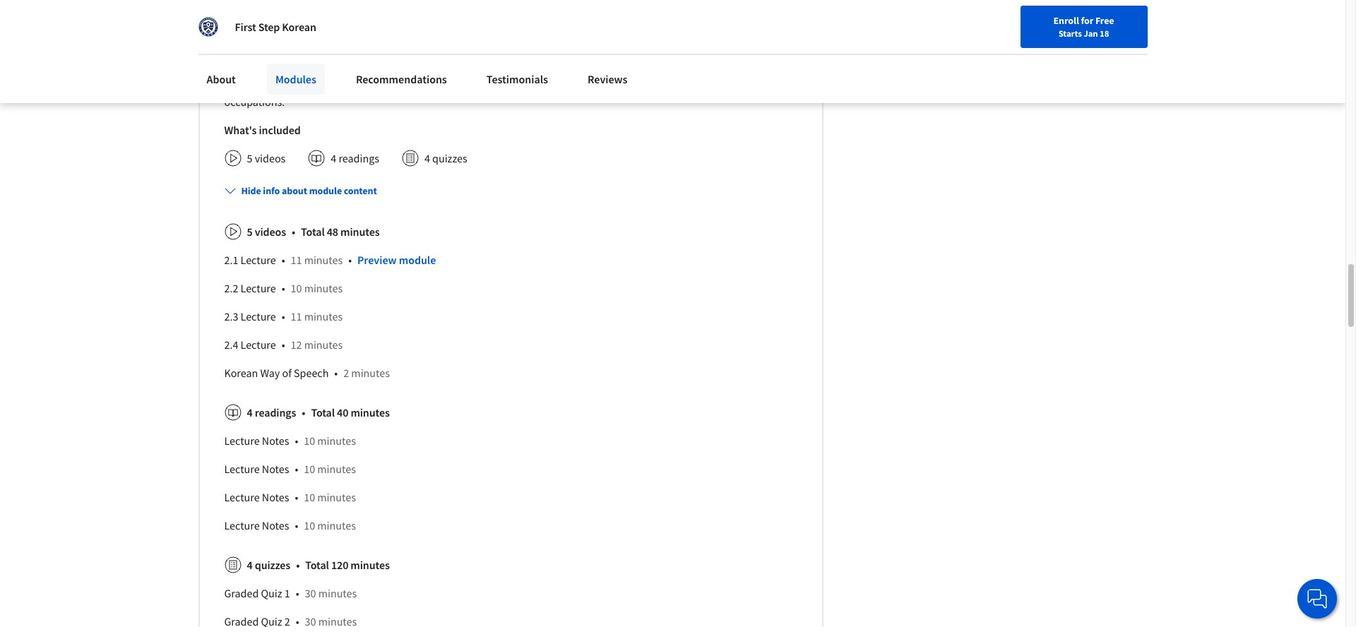 Task type: locate. For each thing, give the bounding box(es) containing it.
of
[[282, 366, 292, 380]]

0 horizontal spatial 4 quizzes
[[247, 558, 290, 572]]

0 vertical spatial 5
[[247, 151, 253, 165]]

3 lecture notes • 10 minutes from the top
[[224, 490, 356, 504]]

first step korean
[[235, 20, 316, 34]]

and left the "talk"
[[586, 78, 604, 92]]

1 horizontal spatial module
[[399, 253, 436, 267]]

quizzes
[[432, 151, 467, 165], [255, 558, 290, 572]]

2 5 from the top
[[247, 224, 253, 239]]

0 horizontal spatial korean
[[224, 366, 258, 380]]

2.2 lecture • 10 minutes
[[224, 281, 343, 295]]

0 horizontal spatial to
[[385, 61, 394, 75]]

2 5 videos from the top
[[247, 224, 286, 239]]

you up "lessons,"
[[297, 61, 314, 75]]

1 vertical spatial 5
[[247, 224, 253, 239]]

module right preview
[[399, 253, 436, 267]]

5 inside hide info about module content region
[[247, 224, 253, 239]]

1 vertical spatial 4 readings
[[247, 405, 296, 419]]

11 up 12
[[291, 309, 302, 323]]

occupations.
[[224, 94, 285, 109]]

korean right step
[[282, 20, 316, 34]]

1 horizontal spatial will
[[358, 78, 374, 92]]

about right info
[[282, 184, 307, 197]]

1
[[284, 586, 290, 600]]

2 vertical spatial total
[[305, 558, 329, 572]]

2.2
[[224, 281, 238, 295]]

about inside in this module, you will learn how to greet, ask someone's nationalities / jobs and answer those questions in korean. after completing the lessons, you will be able to introduce yourself, greet a person and talk about someone's nationalities and occupations.
[[626, 78, 654, 92]]

preview module link
[[357, 253, 436, 267]]

and
[[285, 15, 308, 32], [587, 61, 606, 75], [586, 78, 604, 92], [771, 78, 789, 92]]

notes
[[262, 434, 289, 448], [262, 462, 289, 476], [262, 490, 289, 504], [262, 518, 289, 532]]

1 horizontal spatial readings
[[339, 151, 379, 165]]

korean left way at the bottom of the page
[[224, 366, 258, 380]]

total for total 40 minutes
[[311, 405, 335, 419]]

about
[[626, 78, 654, 92], [282, 184, 307, 197]]

0 horizontal spatial quizzes
[[255, 558, 290, 572]]

total left 40
[[311, 405, 335, 419]]

lecture notes • 10 minutes
[[224, 434, 356, 448], [224, 462, 356, 476], [224, 490, 356, 504], [224, 518, 356, 532]]

1 horizontal spatial someone's
[[656, 78, 707, 92]]

0 vertical spatial readings
[[339, 151, 379, 165]]

1 vertical spatial 4 quizzes
[[247, 558, 290, 572]]

quizzes inside hide info about module content region
[[255, 558, 290, 572]]

hide info about module content
[[241, 184, 377, 197]]

1 vertical spatial readings
[[255, 405, 296, 419]]

0 vertical spatial module
[[309, 184, 342, 197]]

0 vertical spatial korean
[[282, 20, 316, 34]]

you down learn
[[338, 78, 356, 92]]

1 horizontal spatial 4 quizzes
[[424, 151, 467, 165]]

someone's up introduce
[[445, 61, 496, 75]]

greetings and introducing button
[[213, 5, 809, 59]]

videos down info
[[255, 224, 286, 239]]

120
[[331, 558, 348, 572]]

1 11 from the top
[[291, 253, 302, 267]]

1 horizontal spatial quizzes
[[432, 151, 467, 165]]

0 vertical spatial will
[[317, 61, 333, 75]]

0 vertical spatial nationalities
[[498, 61, 557, 75]]

to
[[385, 61, 394, 75], [413, 78, 423, 92]]

5 videos down what's included on the left top of page
[[247, 151, 286, 165]]

talk
[[606, 78, 624, 92]]

1 vertical spatial about
[[282, 184, 307, 197]]

will
[[317, 61, 333, 75], [358, 78, 374, 92]]

person
[[551, 78, 583, 92]]

and down "after"
[[771, 78, 789, 92]]

korean
[[282, 20, 316, 34], [224, 366, 258, 380]]

1 vertical spatial will
[[358, 78, 374, 92]]

total left 120
[[305, 558, 329, 572]]

content
[[344, 184, 377, 197]]

new
[[994, 16, 1013, 29]]

0 horizontal spatial will
[[317, 61, 333, 75]]

2 videos from the top
[[255, 224, 286, 239]]

1 vertical spatial 11
[[291, 309, 302, 323]]

4 readings up content
[[331, 151, 379, 165]]

you
[[297, 61, 314, 75], [338, 78, 356, 92]]

lecture
[[241, 253, 276, 267], [241, 281, 276, 295], [241, 309, 276, 323], [241, 337, 276, 352], [224, 434, 260, 448], [224, 462, 260, 476], [224, 490, 260, 504], [224, 518, 260, 532]]

a
[[543, 78, 548, 92]]

and right step
[[285, 15, 308, 32]]

and inside dropdown button
[[285, 15, 308, 32]]

1 vertical spatial korean
[[224, 366, 258, 380]]

0 vertical spatial to
[[385, 61, 394, 75]]

2.4
[[224, 337, 238, 352]]

1 vertical spatial videos
[[255, 224, 286, 239]]

what's included
[[224, 123, 301, 137]]

nationalities down korean.
[[710, 78, 769, 92]]

about down answer
[[626, 78, 654, 92]]

minutes
[[341, 224, 380, 239], [304, 253, 343, 267], [304, 281, 343, 295], [304, 309, 343, 323], [304, 337, 343, 352], [351, 366, 390, 380], [351, 405, 390, 419], [317, 434, 356, 448], [317, 462, 356, 476], [317, 490, 356, 504], [317, 518, 356, 532], [351, 558, 390, 572], [318, 586, 357, 600]]

0 vertical spatial you
[[297, 61, 314, 75]]

4
[[331, 151, 336, 165], [424, 151, 430, 165], [247, 405, 253, 419], [247, 558, 253, 572]]

will up "lessons,"
[[317, 61, 333, 75]]

1 5 from the top
[[247, 151, 253, 165]]

0 vertical spatial about
[[626, 78, 654, 92]]

modules link
[[267, 64, 325, 95]]

5 videos down info
[[247, 224, 286, 239]]

total left 48
[[301, 224, 325, 239]]

5 videos
[[247, 151, 286, 165], [247, 224, 286, 239]]

0 vertical spatial total
[[301, 224, 325, 239]]

1 vertical spatial total
[[311, 405, 335, 419]]

what's
[[224, 123, 257, 137]]

40
[[337, 405, 348, 419]]

nationalities
[[498, 61, 557, 75], [710, 78, 769, 92]]

to right the able
[[413, 78, 423, 92]]

4 readings down way at the bottom of the page
[[247, 405, 296, 419]]

5 down hide
[[247, 224, 253, 239]]

quiz
[[261, 586, 282, 600]]

5 down what's
[[247, 151, 253, 165]]

about inside the hide info about module content dropdown button
[[282, 184, 307, 197]]

will left be
[[358, 78, 374, 92]]

0 vertical spatial 5 videos
[[247, 151, 286, 165]]

answer
[[608, 61, 642, 75]]

english
[[1075, 16, 1109, 30]]

0 horizontal spatial about
[[282, 184, 307, 197]]

1 horizontal spatial you
[[338, 78, 356, 92]]

None search field
[[201, 9, 540, 37]]

readings
[[339, 151, 379, 165], [255, 405, 296, 419]]

2 11 from the top
[[291, 309, 302, 323]]

0 vertical spatial quizzes
[[432, 151, 467, 165]]

0 horizontal spatial readings
[[255, 405, 296, 419]]

1 vertical spatial 5 videos
[[247, 224, 286, 239]]

find your new career link
[[947, 14, 1049, 32]]

info about module content element
[[219, 172, 797, 627]]

readings down way at the bottom of the page
[[255, 405, 296, 419]]

videos
[[255, 151, 286, 165], [255, 224, 286, 239]]

1 videos from the top
[[255, 151, 286, 165]]

learn
[[336, 61, 360, 75]]

this
[[236, 61, 253, 75]]

0 horizontal spatial module
[[309, 184, 342, 197]]

module inside dropdown button
[[309, 184, 342, 197]]

0 vertical spatial someone's
[[445, 61, 496, 75]]

the
[[280, 78, 296, 92]]

1 horizontal spatial about
[[626, 78, 654, 92]]

5 videos inside hide info about module content region
[[247, 224, 286, 239]]

2 notes from the top
[[262, 462, 289, 476]]

5
[[247, 151, 253, 165], [247, 224, 253, 239]]

to right how
[[385, 61, 394, 75]]

1 vertical spatial to
[[413, 78, 423, 92]]

1 vertical spatial quizzes
[[255, 558, 290, 572]]

0 vertical spatial videos
[[255, 151, 286, 165]]

someone's down questions
[[656, 78, 707, 92]]

11 up 2.2 lecture • 10 minutes
[[291, 253, 302, 267]]

0 vertical spatial 4 readings
[[331, 151, 379, 165]]

4 quizzes
[[424, 151, 467, 165], [247, 558, 290, 572]]

in this module, you will learn how to greet, ask someone's nationalities / jobs and answer those questions in korean. after completing the lessons, you will be able to introduce yourself, greet a person and talk about someone's nationalities and occupations.
[[224, 61, 794, 109]]

testimonials link
[[478, 64, 557, 95]]

videos down what's included on the left top of page
[[255, 151, 286, 165]]

and right jobs
[[587, 61, 606, 75]]

reviews link
[[579, 64, 636, 95]]

0 vertical spatial 11
[[291, 253, 302, 267]]

1 vertical spatial you
[[338, 78, 356, 92]]

0 horizontal spatial someone's
[[445, 61, 496, 75]]

1 horizontal spatial 4 readings
[[331, 151, 379, 165]]

nationalities up the greet
[[498, 61, 557, 75]]

10
[[291, 281, 302, 295], [304, 434, 315, 448], [304, 462, 315, 476], [304, 490, 315, 504], [304, 518, 315, 532]]

readings up content
[[339, 151, 379, 165]]

2.4 lecture • 12 minutes
[[224, 337, 343, 352]]

1 horizontal spatial to
[[413, 78, 423, 92]]

11
[[291, 253, 302, 267], [291, 309, 302, 323]]

chat with us image
[[1306, 588, 1329, 610]]

included
[[259, 123, 301, 137]]

1 vertical spatial module
[[399, 253, 436, 267]]

1 vertical spatial someone's
[[656, 78, 707, 92]]

total
[[301, 224, 325, 239], [311, 405, 335, 419], [305, 558, 329, 572]]

module
[[309, 184, 342, 197], [399, 253, 436, 267]]

module left content
[[309, 184, 342, 197]]

module,
[[255, 61, 295, 75]]

0 horizontal spatial 4 readings
[[247, 405, 296, 419]]

hide
[[241, 184, 261, 197]]

1 vertical spatial nationalities
[[710, 78, 769, 92]]

1 horizontal spatial korean
[[282, 20, 316, 34]]



Task type: vqa. For each thing, say whether or not it's contained in the screenshot.
'this'
yes



Task type: describe. For each thing, give the bounding box(es) containing it.
step
[[258, 20, 280, 34]]

questions
[[673, 61, 719, 75]]

introduce
[[426, 78, 471, 92]]

graded
[[224, 586, 259, 600]]

12
[[291, 337, 302, 352]]

enroll
[[1054, 14, 1079, 27]]

2.3 lecture • 11 minutes
[[224, 309, 343, 323]]

about link
[[198, 64, 244, 95]]

jobs
[[565, 61, 585, 75]]

greet
[[516, 78, 540, 92]]

speech
[[294, 366, 329, 380]]

lessons,
[[298, 78, 336, 92]]

english button
[[1049, 0, 1134, 46]]

2 lecture notes • 10 minutes from the top
[[224, 462, 356, 476]]

korean inside hide info about module content region
[[224, 366, 258, 380]]

1 lecture notes • 10 minutes from the top
[[224, 434, 356, 448]]

11 for 2.3
[[291, 309, 302, 323]]

0 horizontal spatial you
[[297, 61, 314, 75]]

be
[[377, 78, 389, 92]]

48
[[327, 224, 338, 239]]

2.3
[[224, 309, 238, 323]]

able
[[391, 78, 411, 92]]

info
[[263, 184, 280, 197]]

1 notes from the top
[[262, 434, 289, 448]]

4 readings inside hide info about module content region
[[247, 405, 296, 419]]

modules
[[275, 72, 316, 86]]

in
[[721, 61, 730, 75]]

first
[[235, 20, 256, 34]]

after
[[771, 61, 794, 75]]

2.1
[[224, 253, 238, 267]]

11 for 2.1
[[291, 253, 302, 267]]

recommendations
[[356, 72, 447, 86]]

starts
[[1059, 28, 1082, 39]]

preview
[[357, 253, 397, 267]]

hide info about module content region
[[224, 212, 797, 627]]

find
[[954, 16, 972, 29]]

yonsei university image
[[198, 17, 218, 37]]

about
[[207, 72, 236, 86]]

recommendations link
[[347, 64, 455, 95]]

reviews
[[588, 72, 628, 86]]

3 notes from the top
[[262, 490, 289, 504]]

2.1 lecture • 11 minutes • preview module
[[224, 253, 436, 267]]

4 quizzes inside hide info about module content region
[[247, 558, 290, 572]]

greetings
[[224, 15, 282, 32]]

yourself,
[[473, 78, 514, 92]]

total for total 120 minutes
[[305, 558, 329, 572]]

greet,
[[397, 61, 424, 75]]

testimonials
[[487, 72, 548, 86]]

/
[[559, 61, 563, 75]]

module inside region
[[399, 253, 436, 267]]

0 horizontal spatial nationalities
[[498, 61, 557, 75]]

free
[[1096, 14, 1114, 27]]

greetings and introducing
[[224, 15, 381, 32]]

in
[[224, 61, 233, 75]]

jan
[[1084, 28, 1098, 39]]

0 vertical spatial 4 quizzes
[[424, 151, 467, 165]]

18
[[1100, 28, 1109, 39]]

total for total 48 minutes
[[301, 224, 325, 239]]

korean.
[[733, 61, 769, 75]]

find your new career
[[954, 16, 1042, 29]]

career
[[1015, 16, 1042, 29]]

1 5 videos from the top
[[247, 151, 286, 165]]

hide info about module content button
[[219, 178, 383, 203]]

ask
[[426, 61, 442, 75]]

• total 48 minutes
[[292, 224, 380, 239]]

way
[[260, 366, 280, 380]]

completing
[[224, 78, 278, 92]]

1 horizontal spatial nationalities
[[710, 78, 769, 92]]

2
[[343, 366, 349, 380]]

korean way of speech • 2 minutes
[[224, 366, 390, 380]]

how
[[362, 61, 382, 75]]

• total 40 minutes
[[302, 405, 390, 419]]

graded quiz 1 • 30 minutes
[[224, 586, 357, 600]]

videos inside hide info about module content region
[[255, 224, 286, 239]]

for
[[1081, 14, 1094, 27]]

• total 120 minutes
[[296, 558, 390, 572]]

your
[[974, 16, 993, 29]]

readings inside hide info about module content region
[[255, 405, 296, 419]]

4 lecture notes • 10 minutes from the top
[[224, 518, 356, 532]]

introducing
[[310, 15, 381, 32]]

those
[[644, 61, 671, 75]]

30
[[305, 586, 316, 600]]

enroll for free starts jan 18
[[1054, 14, 1114, 39]]

4 notes from the top
[[262, 518, 289, 532]]



